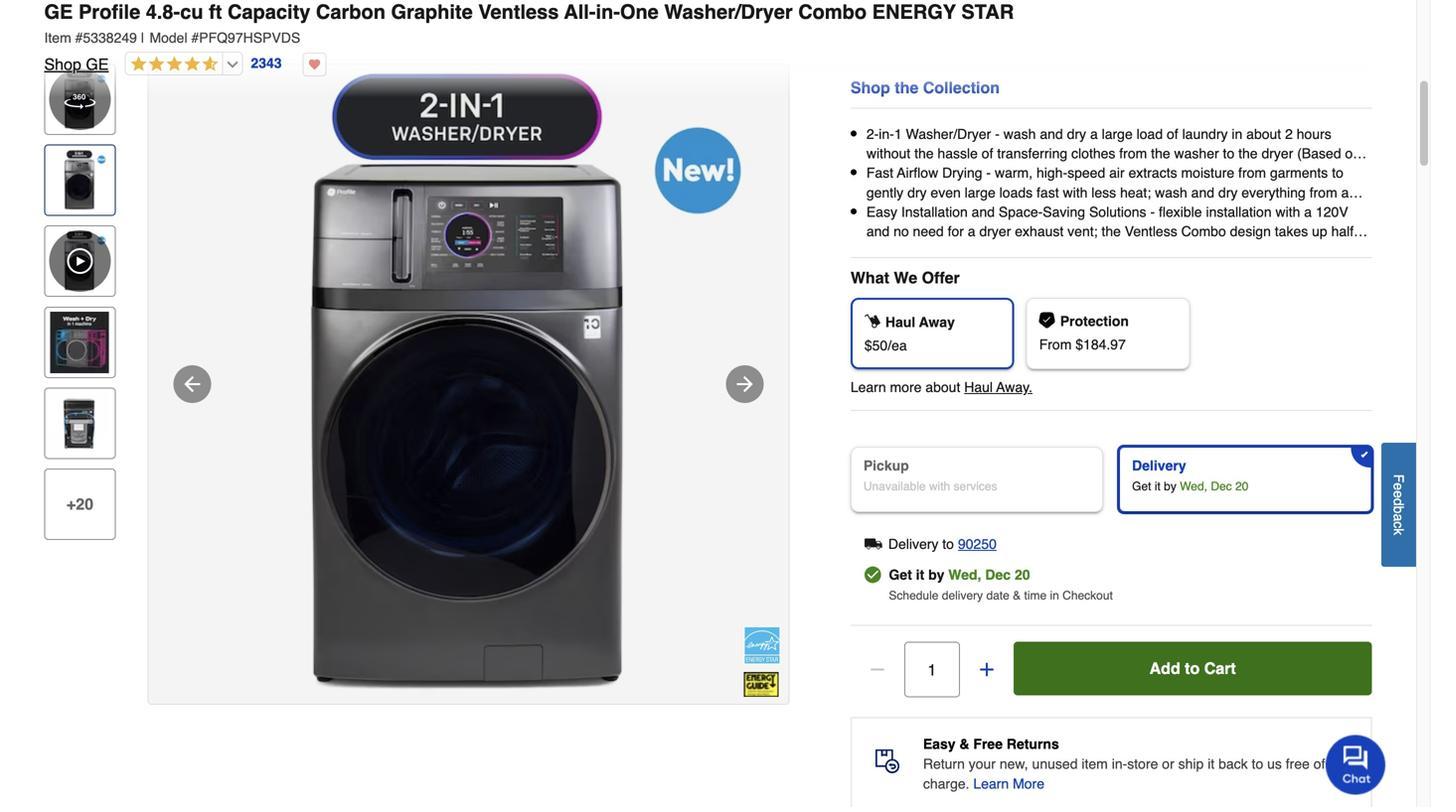 Task type: locate. For each thing, give the bounding box(es) containing it.
0 horizontal spatial dry
[[1052, 165, 1074, 181]]

0 vertical spatial away
[[919, 315, 955, 330]]

$184.97
[[1075, 337, 1126, 353]]

in up moisture
[[1232, 126, 1242, 142]]

- left warm,
[[986, 165, 991, 181]]

takes
[[1275, 224, 1308, 239]]

1 vertical spatial your
[[969, 757, 996, 773]]

1 e from the top
[[1391, 483, 1407, 491]]

shop
[[44, 55, 81, 74], [850, 79, 890, 97]]

0 vertical spatial it
[[1155, 480, 1161, 494]]

0 vertical spatial combo
[[798, 0, 867, 23]]

0 horizontal spatial of
[[982, 146, 993, 162]]

from inside the 2-in-1 washer/dryer - wash and dry a large load of laundry in about 2 hours without the hassle of transferring clothes from the washer to the dryer (based on completing normal wash and dry cycle with eco dry using a 10-lb load in about 2 hours)
[[1119, 146, 1147, 162]]

and down moisture
[[1191, 185, 1214, 201]]

speed
[[1067, 165, 1105, 181]]

learn left the more
[[850, 380, 886, 396]]

a up clothes
[[1090, 126, 1098, 142]]

with up takes at the right
[[1275, 204, 1300, 220]]

ventless left all-
[[478, 0, 559, 23]]

90250 button
[[958, 533, 997, 557]]

120v
[[1316, 204, 1348, 220]]

learn more about haul away .
[[850, 380, 1033, 396]]

0 horizontal spatial combo
[[798, 0, 867, 23]]

shop inside shop the collection link
[[850, 79, 890, 97]]

0 horizontal spatial 20
[[1015, 567, 1030, 583]]

in inside get it by wed, dec 20 schedule delivery date & time in checkout
[[1050, 589, 1059, 603]]

2 horizontal spatial in
[[1309, 165, 1320, 181]]

the down everything in the right of the page
[[1269, 204, 1289, 220]]

by inside get it by wed, dec 20 schedule delivery date & time in checkout
[[928, 567, 944, 583]]

load
[[1136, 126, 1163, 142], [1279, 165, 1305, 181]]

dryer inside easy installation and space-saving solutions - flexible installation with a 120v and no need for a dryer exhaust vent; the ventless combo design takes up half the space so you can rethink your laundry room possibilities
[[979, 224, 1011, 239]]

dry down washer at the top right
[[1170, 165, 1191, 181]]

d
[[1391, 499, 1407, 506]]

fast airflow drying - warm, high-speed air extracts moisture from garments to gently dry even large loads fast with less heat; wash and dry everything from a comforter to delicate items from start to finish virtually eliminating the need to hang dry
[[866, 165, 1349, 239]]

0 horizontal spatial load
[[1136, 126, 1163, 142]]

4.8-
[[146, 0, 180, 23]]

the inside fast airflow drying - warm, high-speed air extracts moisture from garments to gently dry even large loads fast with less heat; wash and dry everything from a comforter to delicate items from start to finish virtually eliminating the need to hang dry
[[1269, 204, 1289, 220]]

0 vertical spatial load
[[1136, 126, 1163, 142]]

of inside easy & free returns return your new, unused item in-store or ship it back to us free of charge.
[[1314, 757, 1325, 773]]

we
[[894, 269, 917, 287]]

haul
[[885, 315, 915, 330], [964, 380, 993, 396]]

the down hang
[[866, 243, 886, 259]]

0 horizontal spatial #
[[75, 30, 83, 46]]

learn more
[[973, 777, 1044, 793]]

e up d
[[1391, 483, 1407, 491]]

2 vertical spatial in
[[1050, 589, 1059, 603]]

2 horizontal spatial of
[[1314, 757, 1325, 773]]

heart filled image
[[303, 53, 327, 77]]

easy up hang
[[866, 204, 897, 220]]

new,
[[1000, 757, 1028, 773]]

ge
[[44, 0, 73, 23], [86, 55, 109, 74]]

1 vertical spatial -
[[986, 165, 991, 181]]

1 vertical spatial &
[[959, 737, 969, 753]]

1 vertical spatial learn
[[973, 777, 1009, 793]]

1 horizontal spatial laundry
[[1182, 126, 1228, 142]]

dry
[[1052, 165, 1074, 181], [1170, 165, 1191, 181]]

1 horizontal spatial load
[[1279, 165, 1305, 181]]

|
[[141, 30, 145, 46]]

wed,
[[1180, 480, 1207, 494], [948, 567, 981, 583]]

4.6 stars image
[[126, 56, 218, 74]]

+20 button
[[44, 469, 116, 541]]

a up 120v on the right
[[1341, 185, 1349, 201]]

a inside fast airflow drying - warm, high-speed air extracts moisture from garments to gently dry even large loads fast with less heat; wash and dry everything from a comforter to delicate items from start to finish virtually eliminating the need to hang dry
[[1341, 185, 1349, 201]]

2 vertical spatial it
[[1208, 757, 1215, 773]]

laundry
[[1182, 126, 1228, 142], [1078, 243, 1124, 259]]

exhaust
[[1015, 224, 1064, 239]]

back
[[1218, 757, 1248, 773]]

of
[[1167, 126, 1178, 142], [982, 146, 993, 162], [1314, 757, 1325, 773]]

0 vertical spatial ventless
[[478, 0, 559, 23]]

1 horizontal spatial delivery
[[1132, 458, 1186, 474]]

2 horizontal spatial -
[[1150, 204, 1155, 220]]

ft
[[209, 0, 222, 23]]

option group
[[843, 439, 1380, 521]]

1 horizontal spatial 20
[[1235, 480, 1248, 494]]

0 horizontal spatial haul
[[885, 315, 915, 330]]

washer
[[1174, 146, 1219, 162]]

comforter
[[866, 204, 925, 220]]

and down transferring on the right of the page
[[1025, 165, 1048, 181]]

with
[[1113, 165, 1138, 181], [1063, 185, 1088, 201], [1275, 204, 1300, 220], [929, 480, 950, 494]]

1 horizontal spatial ventless
[[1125, 224, 1177, 239]]

0 vertical spatial washer/dryer
[[664, 0, 793, 23]]

learn
[[850, 380, 886, 396], [973, 777, 1009, 793]]

2 vertical spatial in-
[[1112, 757, 1127, 773]]

0 vertical spatial get
[[1132, 480, 1151, 494]]

.
[[1029, 380, 1033, 396]]

1 horizontal spatial dryer
[[1262, 146, 1293, 162]]

it
[[1155, 480, 1161, 494], [916, 567, 924, 583], [1208, 757, 1215, 773]]

get inside delivery get it by wed, dec 20
[[1132, 480, 1151, 494]]

to right 'add'
[[1185, 660, 1200, 678]]

or
[[1162, 757, 1174, 773]]

installation
[[901, 204, 968, 220]]

wed, inside delivery get it by wed, dec 20
[[1180, 480, 1207, 494]]

1 horizontal spatial combo
[[1181, 224, 1226, 239]]

(based
[[1297, 146, 1341, 162]]

with inside the 2-in-1 washer/dryer - wash and dry a large load of laundry in about 2 hours without the hassle of transferring clothes from the washer to the dryer (based on completing normal wash and dry cycle with eco dry using a 10-lb load in about 2 hours)
[[1113, 165, 1138, 181]]

with up start
[[1063, 185, 1088, 201]]

1 horizontal spatial wed,
[[1180, 480, 1207, 494]]

1 horizontal spatial 2
[[1362, 165, 1370, 181]]

combo inside easy installation and space-saving solutions - flexible installation with a 120v and no need for a dryer exhaust vent; the ventless combo design takes up half the space so you can rethink your laundry room possibilities
[[1181, 224, 1226, 239]]

haul up $50/ea
[[885, 315, 915, 330]]

wash up transferring on the right of the page
[[1003, 126, 1036, 142]]

easy & free returns return your new, unused item in-store or ship it back to us free of charge.
[[923, 737, 1325, 793]]

1 vertical spatial wash
[[1155, 185, 1187, 201]]

and
[[1040, 126, 1063, 142], [1025, 165, 1048, 181], [1191, 185, 1214, 201], [972, 204, 995, 220], [866, 224, 890, 239]]

0 horizontal spatial dec
[[985, 567, 1011, 583]]

warm,
[[995, 165, 1033, 181]]

add to cart button
[[1013, 643, 1372, 696]]

1 # from the left
[[75, 30, 83, 46]]

pickup
[[863, 458, 909, 474]]

wed, inside get it by wed, dec 20 schedule delivery date & time in checkout
[[948, 567, 981, 583]]

2 horizontal spatial it
[[1208, 757, 1215, 773]]

& left time
[[1013, 589, 1021, 603]]

combo inside ge profile 4.8-cu ft capacity carbon graphite ventless all-in-one washer/dryer combo energy star item # 5338249 | model # pfq97hspvds
[[798, 0, 867, 23]]

load up extracts
[[1136, 126, 1163, 142]]

one
[[620, 0, 659, 23]]

ge  #pfq97hspvds - thumbnail2 image
[[49, 312, 111, 373]]

your down free in the right bottom of the page
[[969, 757, 996, 773]]

in-
[[596, 0, 620, 23], [879, 126, 894, 142], [1112, 757, 1127, 773]]

90250
[[958, 537, 997, 553]]

1 vertical spatial it
[[916, 567, 924, 583]]

0 vertical spatial by
[[1164, 480, 1176, 494]]

ge  #pfq97hspvds image
[[149, 65, 789, 705]]

0 horizontal spatial wed,
[[948, 567, 981, 583]]

0 vertical spatial wash
[[1003, 126, 1036, 142]]

easy inside easy & free returns return your new, unused item in-store or ship it back to us free of charge.
[[923, 737, 956, 753]]

& inside easy & free returns return your new, unused item in-store or ship it back to us free of charge.
[[959, 737, 969, 753]]

delivery
[[1132, 458, 1186, 474], [888, 537, 938, 553]]

& left free in the right bottom of the page
[[959, 737, 969, 753]]

dry up fast
[[1052, 165, 1074, 181]]

$50/ea
[[864, 338, 907, 354]]

it inside delivery get it by wed, dec 20
[[1155, 480, 1161, 494]]

learn down new,
[[973, 777, 1009, 793]]

away
[[919, 315, 955, 330], [996, 380, 1029, 396]]

1 vertical spatial dryer
[[979, 224, 1011, 239]]

1 horizontal spatial about
[[1246, 126, 1281, 142]]

0 vertical spatial shop
[[44, 55, 81, 74]]

0 horizontal spatial learn
[[850, 380, 886, 396]]

by inside delivery get it by wed, dec 20
[[1164, 480, 1176, 494]]

about right the more
[[925, 380, 960, 396]]

2 vertical spatial -
[[1150, 204, 1155, 220]]

in right time
[[1050, 589, 1059, 603]]

- inside easy installation and space-saving solutions - flexible installation with a 120v and no need for a dryer exhaust vent; the ventless combo design takes up half the space so you can rethink your laundry room possibilities
[[1150, 204, 1155, 220]]

capacity
[[228, 0, 310, 23]]

from
[[1119, 146, 1147, 162], [1238, 165, 1266, 181], [1310, 185, 1337, 201], [1033, 204, 1061, 220]]

0 vertical spatial in-
[[596, 0, 620, 23]]

0 horizontal spatial delivery
[[888, 537, 938, 553]]

0 vertical spatial haul
[[885, 315, 915, 330]]

the up the eco
[[1151, 146, 1170, 162]]

1 horizontal spatial dry
[[1170, 165, 1191, 181]]

dry
[[1067, 126, 1086, 142], [907, 185, 927, 201], [1218, 185, 1238, 201], [901, 224, 921, 239]]

delivery
[[942, 589, 983, 603]]

to left "us"
[[1252, 757, 1263, 773]]

combo left energy at right top
[[798, 0, 867, 23]]

graphite
[[391, 0, 473, 23]]

2 horizontal spatial in-
[[1112, 757, 1127, 773]]

1 vertical spatial wed,
[[948, 567, 981, 583]]

the up 10-
[[1238, 146, 1258, 162]]

ge down 5338249
[[86, 55, 109, 74]]

with left services
[[929, 480, 950, 494]]

wash
[[1003, 126, 1036, 142], [1155, 185, 1187, 201]]

1 vertical spatial large
[[965, 185, 996, 201]]

extracts
[[1128, 165, 1177, 181]]

high-
[[1036, 165, 1067, 181]]

1 horizontal spatial need
[[1292, 204, 1323, 220]]

- up wash
[[995, 126, 1000, 142]]

laundry inside the 2-in-1 washer/dryer - wash and dry a large load of laundry in about 2 hours without the hassle of transferring clothes from the washer to the dryer (based on completing normal wash and dry cycle with eco dry using a 10-lb load in about 2 hours)
[[1182, 126, 1228, 142]]

arrow right image
[[733, 373, 757, 397]]

more
[[1013, 777, 1044, 793]]

laundry down vent;
[[1078, 243, 1124, 259]]

dryer up lb
[[1262, 146, 1293, 162]]

1 vertical spatial easy
[[923, 737, 956, 753]]

large inside fast airflow drying - warm, high-speed air extracts moisture from garments to gently dry even large loads fast with less heat; wash and dry everything from a comforter to delicate items from start to finish virtually eliminating the need to hang dry
[[965, 185, 996, 201]]

for
[[948, 224, 964, 239]]

ge up item
[[44, 0, 73, 23]]

2 vertical spatial of
[[1314, 757, 1325, 773]]

the up 1
[[895, 79, 918, 97]]

5338249
[[83, 30, 137, 46]]

1 vertical spatial about
[[1324, 165, 1358, 181]]

from up air at the top right of the page
[[1119, 146, 1147, 162]]

- inside fast airflow drying - warm, high-speed air extracts moisture from garments to gently dry even large loads fast with less heat; wash and dry everything from a comforter to delicate items from start to finish virtually eliminating the need to hang dry
[[986, 165, 991, 181]]

1 horizontal spatial -
[[995, 126, 1000, 142]]

0 horizontal spatial -
[[986, 165, 991, 181]]

of up washer at the top right
[[1167, 126, 1178, 142]]

dry up clothes
[[1067, 126, 1086, 142]]

from up 120v on the right
[[1310, 185, 1337, 201]]

wash up virtually
[[1155, 185, 1187, 201]]

to down (based
[[1332, 165, 1343, 181]]

0 horizontal spatial your
[[969, 757, 996, 773]]

combo up possibilities
[[1181, 224, 1226, 239]]

learn for learn more about haul away .
[[850, 380, 886, 396]]

# down cu
[[191, 30, 199, 46]]

eco
[[1142, 165, 1166, 181]]

dry up space
[[901, 224, 921, 239]]

no
[[893, 224, 909, 239]]

profile
[[78, 0, 140, 23]]

0 vertical spatial delivery
[[1132, 458, 1186, 474]]

20 inside get it by wed, dec 20 schedule delivery date & time in checkout
[[1015, 567, 1030, 583]]

a inside f e e d b a c k button
[[1391, 514, 1407, 522]]

0 vertical spatial easy
[[866, 204, 897, 220]]

1 horizontal spatial your
[[1047, 243, 1074, 259]]

large
[[1102, 126, 1133, 142], [965, 185, 996, 201]]

washer/dryer up hassle
[[906, 126, 991, 142]]

1 horizontal spatial shop
[[850, 79, 890, 97]]

f e e d b a c k
[[1391, 475, 1407, 536]]

washer/dryer inside the 2-in-1 washer/dryer - wash and dry a large load of laundry in about 2 hours without the hassle of transferring clothes from the washer to the dryer (based on completing normal wash and dry cycle with eco dry using a 10-lb load in about 2 hours)
[[906, 126, 991, 142]]

1 vertical spatial combo
[[1181, 224, 1226, 239]]

haul away filled image
[[864, 314, 880, 329]]

large up delicate
[[965, 185, 996, 201]]

0 horizontal spatial &
[[959, 737, 969, 753]]

easy inside easy installation and space-saving solutions - flexible installation with a 120v and no need for a dryer exhaust vent; the ventless combo design takes up half the space so you can rethink your laundry room possibilities
[[866, 204, 897, 220]]

1 horizontal spatial ge
[[86, 55, 109, 74]]

in- inside easy & free returns return your new, unused item in-store or ship it back to us free of charge.
[[1112, 757, 1127, 773]]

to left 90250 in the right bottom of the page
[[942, 537, 954, 553]]

delivery inside delivery get it by wed, dec 20
[[1132, 458, 1186, 474]]

- right finish on the right of page
[[1150, 204, 1155, 220]]

0 vertical spatial dec
[[1211, 480, 1232, 494]]

1 vertical spatial shop
[[850, 79, 890, 97]]

0 vertical spatial your
[[1047, 243, 1074, 259]]

option group containing pickup
[[843, 439, 1380, 521]]

need
[[1292, 204, 1323, 220], [913, 224, 944, 239]]

0 vertical spatial learn
[[850, 380, 886, 396]]

haul left .
[[964, 380, 993, 396]]

item
[[1082, 757, 1108, 773]]

0 horizontal spatial in-
[[596, 0, 620, 23]]

heat;
[[1120, 185, 1151, 201]]

energy guide image
[[744, 673, 779, 698]]

with up heat;
[[1113, 165, 1138, 181]]

half
[[1331, 224, 1354, 239]]

0 horizontal spatial easy
[[866, 204, 897, 220]]

1 vertical spatial in
[[1309, 165, 1320, 181]]

1 horizontal spatial &
[[1013, 589, 1021, 603]]

0 horizontal spatial washer/dryer
[[664, 0, 793, 23]]

1 vertical spatial delivery
[[888, 537, 938, 553]]

large inside the 2-in-1 washer/dryer - wash and dry a large load of laundry in about 2 hours without the hassle of transferring clothes from the washer to the dryer (based on completing normal wash and dry cycle with eco dry using a 10-lb load in about 2 hours)
[[1102, 126, 1133, 142]]

wash inside the 2-in-1 washer/dryer - wash and dry a large load of laundry in about 2 hours without the hassle of transferring clothes from the washer to the dryer (based on completing normal wash and dry cycle with eco dry using a 10-lb load in about 2 hours)
[[1003, 126, 1036, 142]]

shop up 2-
[[850, 79, 890, 97]]

to up using
[[1223, 146, 1234, 162]]

the
[[895, 79, 918, 97], [914, 146, 934, 162], [1151, 146, 1170, 162], [1238, 146, 1258, 162], [1269, 204, 1289, 220], [1101, 224, 1121, 239], [866, 243, 886, 259]]

washer/dryer up item number 5 3 3 8 2 4 9 and model number p f q 9 7 h s p v d s element
[[664, 0, 793, 23]]

0 horizontal spatial ventless
[[478, 0, 559, 23]]

to down less
[[1096, 204, 1108, 220]]

load right lb
[[1279, 165, 1305, 181]]

need up up
[[1292, 204, 1323, 220]]

gently
[[866, 185, 904, 201]]

pickup unavailable with services
[[863, 458, 997, 494]]

0 vertical spatial -
[[995, 126, 1000, 142]]

0 vertical spatial in
[[1232, 126, 1242, 142]]

1 horizontal spatial large
[[1102, 126, 1133, 142]]

a up k on the right of page
[[1391, 514, 1407, 522]]

0 vertical spatial laundry
[[1182, 126, 1228, 142]]

a left 10-
[[1232, 165, 1240, 181]]

1 vertical spatial ventless
[[1125, 224, 1177, 239]]

0 horizontal spatial need
[[913, 224, 944, 239]]

learn more link
[[973, 775, 1044, 795]]

plus image
[[977, 661, 997, 680]]

easy for easy & free returns return your new, unused item in-store or ship it back to us free of charge.
[[923, 737, 956, 753]]

in- inside the 2-in-1 washer/dryer - wash and dry a large load of laundry in about 2 hours without the hassle of transferring clothes from the washer to the dryer (based on completing normal wash and dry cycle with eco dry using a 10-lb load in about 2 hours)
[[879, 126, 894, 142]]

lowes pay logo image
[[852, 17, 892, 47]]

0 vertical spatial wed,
[[1180, 480, 1207, 494]]

to
[[1223, 146, 1234, 162], [1332, 165, 1343, 181], [929, 204, 941, 220], [1096, 204, 1108, 220], [1327, 204, 1339, 220], [942, 537, 954, 553], [1185, 660, 1200, 678], [1252, 757, 1263, 773]]

delivery to 90250
[[888, 537, 997, 553]]

installation
[[1206, 204, 1272, 220]]

shop down item
[[44, 55, 81, 74]]

fast
[[1037, 185, 1059, 201]]

0 horizontal spatial wash
[[1003, 126, 1036, 142]]

0 vertical spatial of
[[1167, 126, 1178, 142]]

your
[[1047, 243, 1074, 259], [969, 757, 996, 773]]

more
[[890, 380, 922, 396]]

& inside get it by wed, dec 20 schedule delivery date & time in checkout
[[1013, 589, 1021, 603]]

e
[[1391, 483, 1407, 491], [1391, 491, 1407, 499]]

0 horizontal spatial shop
[[44, 55, 81, 74]]

dryer up can
[[979, 224, 1011, 239]]

even
[[931, 185, 961, 201]]

laundry up washer at the top right
[[1182, 126, 1228, 142]]

about up lb
[[1246, 126, 1281, 142]]

1 horizontal spatial #
[[191, 30, 199, 46]]

need down installation
[[913, 224, 944, 239]]

carbon
[[316, 0, 385, 23]]

1 vertical spatial 2
[[1362, 165, 1370, 181]]

add
[[1149, 660, 1180, 678]]

1 vertical spatial by
[[928, 567, 944, 583]]

1 horizontal spatial washer/dryer
[[906, 126, 991, 142]]

&
[[1013, 589, 1021, 603], [959, 737, 969, 753]]

large up clothes
[[1102, 126, 1133, 142]]

in
[[1232, 126, 1242, 142], [1309, 165, 1320, 181], [1050, 589, 1059, 603]]

1 horizontal spatial wash
[[1155, 185, 1187, 201]]

# right item
[[75, 30, 83, 46]]

from up everything in the right of the page
[[1238, 165, 1266, 181]]

vent;
[[1067, 224, 1098, 239]]

dryer inside the 2-in-1 washer/dryer - wash and dry a large load of laundry in about 2 hours without the hassle of transferring clothes from the washer to the dryer (based on completing normal wash and dry cycle with eco dry using a 10-lb load in about 2 hours)
[[1262, 146, 1293, 162]]

of right free
[[1314, 757, 1325, 773]]

your inside easy & free returns return your new, unused item in-store or ship it back to us free of charge.
[[969, 757, 996, 773]]

about down on
[[1324, 165, 1358, 181]]

ventless up room
[[1125, 224, 1177, 239]]

laundry inside easy installation and space-saving solutions - flexible installation with a 120v and no need for a dryer exhaust vent; the ventless combo design takes up half the space so you can rethink your laundry room possibilities
[[1078, 243, 1124, 259]]

to inside the 2-in-1 washer/dryer - wash and dry a large load of laundry in about 2 hours without the hassle of transferring clothes from the washer to the dryer (based on completing normal wash and dry cycle with eco dry using a 10-lb load in about 2 hours)
[[1223, 146, 1234, 162]]

e up b
[[1391, 491, 1407, 499]]

0 horizontal spatial 2
[[1285, 126, 1293, 142]]

of up wash
[[982, 146, 993, 162]]

cycle
[[1078, 165, 1109, 181]]

in down (based
[[1309, 165, 1320, 181]]

2-in-1 washer/dryer - wash and dry a large load of laundry in about 2 hours without the hassle of transferring clothes from the washer to the dryer (based on completing normal wash and dry cycle with eco dry using a 10-lb load in about 2 hours)
[[866, 126, 1370, 201]]

arrow left image
[[180, 373, 204, 397]]

1 vertical spatial washer/dryer
[[906, 126, 991, 142]]

easy up return at right
[[923, 737, 956, 753]]

the up airflow
[[914, 146, 934, 162]]

2 e from the top
[[1391, 491, 1407, 499]]

your down exhaust
[[1047, 243, 1074, 259]]



Task type: describe. For each thing, give the bounding box(es) containing it.
ship
[[1178, 757, 1204, 773]]

f e e d b a c k button
[[1381, 443, 1416, 567]]

us
[[1267, 757, 1282, 773]]

10-
[[1244, 165, 1264, 181]]

haul inside haul away $50/ea
[[885, 315, 915, 330]]

solutions
[[1089, 204, 1146, 220]]

from down fast
[[1033, 204, 1061, 220]]

cu
[[180, 0, 203, 23]]

shop for shop the collection
[[850, 79, 890, 97]]

you
[[949, 243, 972, 259]]

return
[[923, 757, 965, 773]]

design
[[1230, 224, 1271, 239]]

delivery get it by wed, dec 20
[[1132, 458, 1248, 494]]

Stepper number input field with increment and decrement buttons number field
[[904, 643, 960, 698]]

it inside get it by wed, dec 20 schedule delivery date & time in checkout
[[916, 567, 924, 583]]

1 vertical spatial away
[[996, 380, 1029, 396]]

protection plan filled image
[[1039, 313, 1055, 328]]

can
[[975, 243, 998, 259]]

1 vertical spatial of
[[982, 146, 993, 162]]

finish
[[1111, 204, 1144, 220]]

free
[[1286, 757, 1310, 773]]

get it by wed, dec 20 schedule delivery date & time in checkout
[[889, 567, 1113, 603]]

ventless inside ge profile 4.8-cu ft capacity carbon graphite ventless all-in-one washer/dryer combo energy star item # 5338249 | model # pfq97hspvds
[[478, 0, 559, 23]]

to down even in the top of the page
[[929, 204, 941, 220]]

0 horizontal spatial about
[[925, 380, 960, 396]]

hang
[[866, 224, 897, 239]]

date
[[986, 589, 1009, 603]]

shop for shop ge
[[44, 55, 81, 74]]

lb
[[1264, 165, 1275, 181]]

pfq97hspvds
[[199, 30, 300, 46]]

your inside easy installation and space-saving solutions - flexible installation with a 120v and no need for a dryer exhaust vent; the ventless combo design takes up half the space so you can rethink your laundry room possibilities
[[1047, 243, 1074, 259]]

flexible
[[1159, 204, 1202, 220]]

ge  #pfq97hspvds - thumbnail image
[[49, 150, 111, 211]]

time
[[1024, 589, 1047, 603]]

and up transferring on the right of the page
[[1040, 126, 1063, 142]]

and left items
[[972, 204, 995, 220]]

20 inside delivery get it by wed, dec 20
[[1235, 480, 1248, 494]]

space
[[890, 243, 927, 259]]

eliminating
[[1199, 204, 1265, 220]]

+20
[[67, 495, 93, 514]]

returns
[[1007, 737, 1059, 753]]

ventless inside easy installation and space-saving solutions - flexible installation with a 120v and no need for a dryer exhaust vent; the ventless combo design takes up half the space so you can rethink your laundry room possibilities
[[1125, 224, 1177, 239]]

less
[[1091, 185, 1116, 201]]

easy installation and space-saving solutions - flexible installation with a 120v and no need for a dryer exhaust vent; the ventless combo design takes up half the space so you can rethink your laundry room possibilities
[[866, 204, 1354, 259]]

drying
[[942, 165, 982, 181]]

airflow
[[897, 165, 938, 181]]

dry down airflow
[[907, 185, 927, 201]]

item number 5 3 3 8 2 4 9 and model number p f q 9 7 h s p v d s element
[[44, 28, 1372, 48]]

and inside fast airflow drying - warm, high-speed air extracts moisture from garments to gently dry even large loads fast with less heat; wash and dry everything from a comforter to delicate items from start to finish virtually eliminating the need to hang dry
[[1191, 185, 1214, 201]]

the down solutions
[[1101, 224, 1121, 239]]

ge inside ge profile 4.8-cu ft capacity carbon graphite ventless all-in-one washer/dryer combo energy star item # 5338249 | model # pfq97hspvds
[[44, 0, 73, 23]]

free
[[973, 737, 1003, 753]]

shop ge
[[44, 55, 109, 74]]

add to cart
[[1149, 660, 1236, 678]]

f
[[1391, 475, 1407, 483]]

offer
[[922, 269, 960, 287]]

b
[[1391, 506, 1407, 514]]

haul away $50/ea
[[864, 315, 955, 354]]

1 dry from the left
[[1052, 165, 1074, 181]]

it inside easy & free returns return your new, unused item in-store or ship it back to us free of charge.
[[1208, 757, 1215, 773]]

completing
[[866, 165, 934, 181]]

2 horizontal spatial about
[[1324, 165, 1358, 181]]

loads
[[999, 185, 1033, 201]]

space-
[[999, 204, 1043, 220]]

a right 'for'
[[968, 224, 975, 239]]

to inside add to cart button
[[1185, 660, 1200, 678]]

with inside easy installation and space-saving solutions - flexible installation with a 120v and no need for a dryer exhaust vent; the ventless combo design takes up half the space so you can rethink your laundry room possibilities
[[1275, 204, 1300, 220]]

saving
[[1043, 204, 1085, 220]]

1 horizontal spatial haul
[[964, 380, 993, 396]]

2-
[[866, 126, 879, 142]]

air
[[1109, 165, 1125, 181]]

with inside fast airflow drying - warm, high-speed air extracts moisture from garments to gently dry even large loads fast with less heat; wash and dry everything from a comforter to delicate items from start to finish virtually eliminating the need to hang dry
[[1063, 185, 1088, 201]]

with inside pickup unavailable with services
[[929, 480, 950, 494]]

dry up eliminating
[[1218, 185, 1238, 201]]

energy
[[872, 0, 956, 23]]

in- inside ge profile 4.8-cu ft capacity carbon graphite ventless all-in-one washer/dryer combo energy star item # 5338249 | model # pfq97hspvds
[[596, 0, 620, 23]]

get inside get it by wed, dec 20 schedule delivery date & time in checkout
[[889, 567, 912, 583]]

learn for learn more
[[973, 777, 1009, 793]]

garments
[[1270, 165, 1328, 181]]

away inside haul away $50/ea
[[919, 315, 955, 330]]

shop the collection
[[850, 79, 1000, 97]]

rethink
[[1002, 243, 1043, 259]]

truck filled image
[[864, 536, 882, 554]]

minus image
[[867, 661, 887, 680]]

possibilities
[[1163, 243, 1234, 259]]

fast
[[866, 165, 893, 181]]

2 dry from the left
[[1170, 165, 1191, 181]]

to inside easy & free returns return your new, unused item in-store or ship it back to us free of charge.
[[1252, 757, 1263, 773]]

washer/dryer inside ge profile 4.8-cu ft capacity carbon graphite ventless all-in-one washer/dryer combo energy star item # 5338249 | model # pfq97hspvds
[[664, 0, 793, 23]]

need inside fast airflow drying - warm, high-speed air extracts moisture from garments to gently dry even large loads fast with less heat; wash and dry everything from a comforter to delicate items from start to finish virtually eliminating the need to hang dry
[[1292, 204, 1323, 220]]

dec inside get it by wed, dec 20 schedule delivery date & time in checkout
[[985, 567, 1011, 583]]

protection
[[1060, 314, 1129, 329]]

items
[[996, 204, 1030, 220]]

need inside easy installation and space-saving solutions - flexible installation with a 120v and no need for a dryer exhaust vent; the ventless combo design takes up half the space so you can rethink your laundry room possibilities
[[913, 224, 944, 239]]

normal
[[938, 165, 982, 181]]

easy for easy installation and space-saving solutions - flexible installation with a 120v and no need for a dryer exhaust vent; the ventless combo design takes up half the space so you can rethink your laundry room possibilities
[[866, 204, 897, 220]]

dec inside delivery get it by wed, dec 20
[[1211, 480, 1232, 494]]

0 vertical spatial about
[[1246, 126, 1281, 142]]

virtually
[[1148, 204, 1195, 220]]

1 vertical spatial ge
[[86, 55, 109, 74]]

schedule
[[889, 589, 939, 603]]

checkout
[[1062, 589, 1113, 603]]

model
[[150, 30, 187, 46]]

delicate
[[944, 204, 992, 220]]

c
[[1391, 522, 1407, 529]]

everything
[[1241, 185, 1306, 201]]

and left 'no'
[[866, 224, 890, 239]]

ge  #pfq97hspvds - thumbnail3 image
[[49, 393, 111, 455]]

clothes
[[1071, 146, 1115, 162]]

a left 120v on the right
[[1304, 204, 1312, 220]]

item
[[44, 30, 71, 46]]

services
[[954, 480, 997, 494]]

all-
[[564, 0, 596, 23]]

1
[[894, 126, 902, 142]]

room
[[1128, 243, 1159, 259]]

chat invite button image
[[1326, 735, 1386, 795]]

wash inside fast airflow drying - warm, high-speed air extracts moisture from garments to gently dry even large loads fast with less heat; wash and dry everything from a comforter to delicate items from start to finish virtually eliminating the need to hang dry
[[1155, 185, 1187, 201]]

to up half
[[1327, 204, 1339, 220]]

on
[[1345, 146, 1361, 162]]

2 # from the left
[[191, 30, 199, 46]]

- inside the 2-in-1 washer/dryer - wash and dry a large load of laundry in about 2 hours without the hassle of transferring clothes from the washer to the dryer (based on completing normal wash and dry cycle with eco dry using a 10-lb load in about 2 hours)
[[995, 126, 1000, 142]]

delivery for get
[[1132, 458, 1186, 474]]

cart
[[1204, 660, 1236, 678]]

star
[[961, 0, 1014, 23]]

what
[[850, 269, 889, 287]]

from
[[1039, 337, 1072, 353]]

check circle filled image
[[864, 567, 881, 584]]

transferring
[[997, 146, 1067, 162]]

delivery for to
[[888, 537, 938, 553]]

using
[[1195, 165, 1228, 181]]

1 horizontal spatial of
[[1167, 126, 1178, 142]]

wash
[[986, 165, 1021, 181]]

dry inside the 2-in-1 washer/dryer - wash and dry a large load of laundry in about 2 hours without the hassle of transferring clothes from the washer to the dryer (based on completing normal wash and dry cycle with eco dry using a 10-lb load in about 2 hours)
[[1067, 126, 1086, 142]]

what we offer
[[850, 269, 960, 287]]



Task type: vqa. For each thing, say whether or not it's contained in the screenshot.
left dryer
yes



